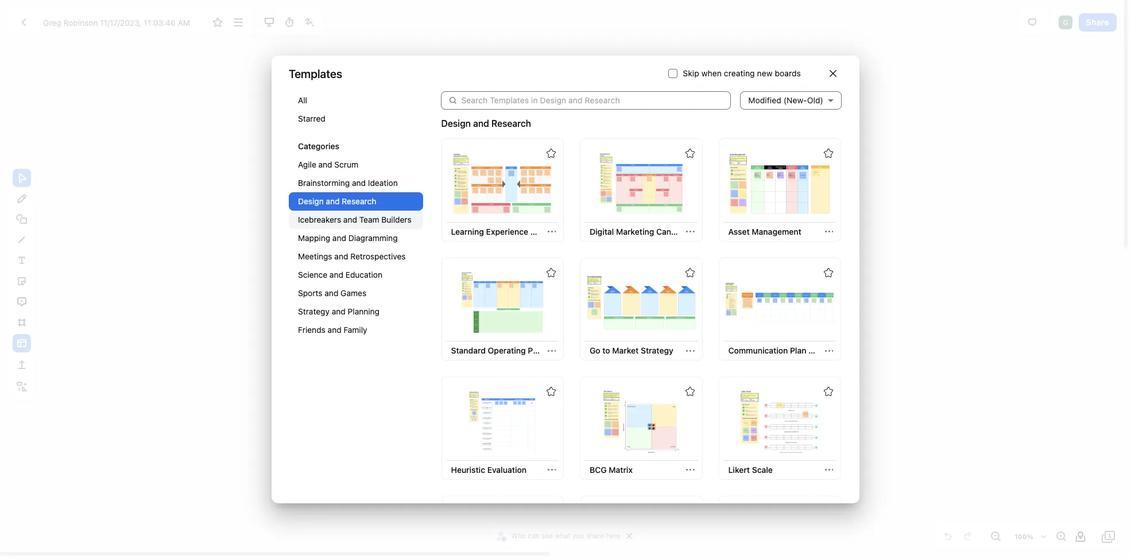 Task type: locate. For each thing, give the bounding box(es) containing it.
star this whiteboard image for communication plan template
[[824, 268, 834, 277]]

old)
[[808, 96, 824, 105]]

star this whiteboard image inside card for template learning experience canvas element
[[547, 149, 556, 158]]

plan
[[791, 346, 807, 356]]

bcg matrix
[[590, 465, 633, 475]]

canvas left more options for digital marketing canvas image
[[657, 227, 684, 237]]

template
[[809, 346, 844, 356]]

and
[[473, 119, 489, 129], [319, 160, 332, 170], [352, 178, 366, 188], [326, 197, 340, 206], [344, 215, 357, 225], [333, 233, 346, 243], [335, 252, 348, 262], [330, 270, 344, 280], [325, 289, 339, 298], [332, 307, 346, 317], [328, 325, 342, 335]]

standard operating procedure
[[451, 346, 568, 356]]

design and research inside categories element
[[298, 197, 377, 206]]

modified (new-old)
[[749, 96, 824, 105]]

what
[[555, 532, 571, 541]]

share button
[[1079, 13, 1117, 32]]

canvas right experience
[[531, 227, 559, 237]]

design and research status
[[442, 117, 532, 131]]

asset management button
[[724, 223, 807, 241]]

1 horizontal spatial design and research
[[442, 119, 532, 129]]

2 canvas from the left
[[657, 227, 684, 237]]

design inside status
[[442, 119, 471, 129]]

star this whiteboard image inside the "card for template heuristic evaluation" element
[[547, 387, 556, 397]]

boards
[[775, 69, 801, 78]]

star this whiteboard image inside the card for template communication plan template element
[[824, 268, 834, 277]]

design and research
[[442, 119, 532, 129], [298, 197, 377, 206]]

team
[[360, 215, 380, 225]]

thumbnail for standard operating procedure image
[[448, 271, 558, 335]]

1 horizontal spatial strategy
[[641, 346, 674, 356]]

star this whiteboard image inside card for template likert scale 'element'
[[824, 387, 834, 397]]

strategy up friends
[[298, 307, 330, 317]]

canvas
[[531, 227, 559, 237], [657, 227, 684, 237]]

sports
[[298, 289, 323, 298]]

communication plan template
[[729, 346, 844, 356]]

0 horizontal spatial design
[[298, 197, 324, 206]]

design and research element
[[440, 138, 844, 560]]

card for template go to market strategy element
[[580, 258, 703, 361]]

0 vertical spatial research
[[492, 119, 532, 129]]

templates
[[289, 67, 342, 80]]

card for template communication plan template element
[[719, 258, 844, 361]]

1 horizontal spatial canvas
[[657, 227, 684, 237]]

star this whiteboard image inside card for template asset management element
[[824, 149, 834, 158]]

digital marketing canvas
[[590, 227, 684, 237]]

1 vertical spatial design
[[298, 197, 324, 206]]

research inside categories element
[[342, 197, 377, 206]]

research
[[492, 119, 532, 129], [342, 197, 377, 206]]

strategy inside button
[[641, 346, 674, 356]]

research inside status
[[492, 119, 532, 129]]

star this whiteboard image inside card for template go to market strategy 'element'
[[686, 268, 695, 277]]

mapping
[[298, 233, 330, 243]]

can
[[528, 532, 540, 541]]

modified (new-old) button
[[741, 82, 842, 119]]

more options for heuristic evaluation image
[[548, 466, 556, 475]]

1 horizontal spatial design
[[442, 119, 471, 129]]

categories
[[298, 142, 340, 151]]

education
[[346, 270, 383, 280]]

heuristic
[[451, 465, 486, 475]]

more options for asset management image
[[825, 228, 834, 236]]

0 vertical spatial design and research
[[442, 119, 532, 129]]

learning experience canvas button
[[447, 223, 559, 241]]

communication plan template button
[[724, 342, 844, 360]]

thumbnail for digital marketing canvas image
[[587, 151, 696, 216]]

go to market strategy
[[590, 346, 674, 356]]

agile and scrum
[[298, 160, 359, 170]]

new
[[758, 69, 773, 78]]

1 vertical spatial design and research
[[298, 197, 377, 206]]

star this whiteboard image for heuristic evaluation
[[547, 387, 556, 397]]

laser image
[[303, 16, 317, 29]]

scrum
[[335, 160, 359, 170]]

mapping and diagramming
[[298, 233, 398, 243]]

1 vertical spatial research
[[342, 197, 377, 206]]

icebreakers
[[298, 215, 341, 225]]

design
[[442, 119, 471, 129], [298, 197, 324, 206]]

star this whiteboard image inside card for template bcg matrix element
[[686, 387, 695, 397]]

heuristic evaluation
[[451, 465, 527, 475]]

0 horizontal spatial design and research
[[298, 197, 377, 206]]

meetings and retrospectives
[[298, 252, 406, 262]]

to
[[603, 346, 611, 356]]

thumbnail for learning experience canvas image
[[448, 151, 558, 216]]

family
[[344, 325, 367, 335]]

management
[[752, 227, 802, 237]]

star this whiteboard image for asset management
[[824, 149, 834, 158]]

star this whiteboard image for standard operating procedure
[[547, 268, 556, 277]]

0 horizontal spatial strategy
[[298, 307, 330, 317]]

all
[[298, 96, 307, 105]]

0 vertical spatial strategy
[[298, 307, 330, 317]]

friends
[[298, 325, 326, 335]]

1 canvas from the left
[[531, 227, 559, 237]]

star this whiteboard image
[[547, 149, 556, 158], [686, 149, 695, 158], [547, 268, 556, 277], [824, 387, 834, 397]]

Document name text field
[[35, 13, 207, 32]]

matrix
[[609, 465, 633, 475]]

0 horizontal spatial research
[[342, 197, 377, 206]]

0 horizontal spatial canvas
[[531, 227, 559, 237]]

retrospectives
[[351, 252, 406, 262]]

digital
[[590, 227, 614, 237]]

star this whiteboard image inside card for template standard operating procedure 'element'
[[547, 268, 556, 277]]

star this whiteboard image for bcg matrix
[[686, 387, 695, 397]]

star this whiteboard image for go to market strategy
[[686, 268, 695, 277]]

1 vertical spatial strategy
[[641, 346, 674, 356]]

strategy right market
[[641, 346, 674, 356]]

%
[[1028, 533, 1034, 541]]

0 vertical spatial design
[[442, 119, 471, 129]]

who
[[512, 532, 526, 541]]

bcg matrix button
[[585, 461, 638, 480]]

star this whiteboard image
[[211, 16, 225, 29], [824, 149, 834, 158], [686, 268, 695, 277], [824, 268, 834, 277], [547, 387, 556, 397], [686, 387, 695, 397]]

skip
[[683, 69, 700, 78]]

canvas for digital marketing canvas
[[657, 227, 684, 237]]

planning
[[348, 307, 380, 317]]

thumbnail for communication plan template image
[[726, 271, 835, 335]]

thumbnail for go to market strategy image
[[587, 271, 696, 335]]

thumbnail for bcg matrix image
[[587, 390, 696, 454]]

strategy
[[298, 307, 330, 317], [641, 346, 674, 356]]

digital marketing canvas button
[[585, 223, 684, 241]]

more options for learning experience canvas image
[[548, 228, 556, 236]]

operating
[[488, 346, 526, 356]]

skip when creating new boards
[[683, 69, 801, 78]]

1 horizontal spatial research
[[492, 119, 532, 129]]

friends and family
[[298, 325, 367, 335]]

here
[[606, 532, 621, 541]]



Task type: describe. For each thing, give the bounding box(es) containing it.
thumbnail for likert scale image
[[726, 390, 835, 454]]

go to market strategy button
[[585, 342, 678, 360]]

more options image
[[231, 16, 245, 29]]

star this whiteboard image for likert scale
[[824, 387, 834, 397]]

learning
[[451, 227, 484, 237]]

likert scale
[[729, 465, 773, 475]]

more options for standard operating procedure image
[[548, 347, 556, 356]]

asset management
[[729, 227, 802, 237]]

card for template standard operating procedure element
[[442, 258, 568, 361]]

strategy inside categories element
[[298, 307, 330, 317]]

likert
[[729, 465, 750, 475]]

card for template likert scale element
[[719, 377, 842, 480]]

templates image
[[15, 337, 29, 350]]

star this whiteboard image for learning experience canvas
[[547, 149, 556, 158]]

who can see what you share here button
[[495, 528, 624, 545]]

creating
[[724, 69, 755, 78]]

go
[[590, 346, 601, 356]]

timer image
[[283, 16, 296, 29]]

100 %
[[1015, 533, 1034, 541]]

see
[[542, 532, 553, 541]]

science and education
[[298, 270, 383, 280]]

card for template asset management element
[[719, 139, 842, 242]]

modified
[[749, 96, 782, 105]]

communication
[[729, 346, 788, 356]]

zoom in image
[[1055, 530, 1069, 544]]

diagramming
[[349, 233, 398, 243]]

more options for bcg matrix image
[[687, 466, 695, 475]]

more options for go to market strategy image
[[687, 347, 695, 356]]

sports and games
[[298, 289, 367, 298]]

share
[[1087, 17, 1110, 27]]

you
[[573, 532, 585, 541]]

design inside categories element
[[298, 197, 324, 206]]

games
[[341, 289, 367, 298]]

scale
[[753, 465, 773, 475]]

strategy and planning
[[298, 307, 380, 317]]

card for template heuristic evaluation element
[[442, 377, 564, 480]]

card for template bcg matrix element
[[580, 377, 703, 480]]

experience
[[486, 227, 529, 237]]

and inside status
[[473, 119, 489, 129]]

standard operating procedure button
[[447, 342, 568, 360]]

zoom out image
[[989, 530, 1003, 544]]

comment panel image
[[1026, 16, 1040, 29]]

builders
[[382, 215, 412, 225]]

starred
[[298, 114, 326, 124]]

ideation
[[368, 178, 398, 188]]

likert scale button
[[724, 461, 778, 480]]

asset
[[729, 227, 750, 237]]

share
[[587, 532, 605, 541]]

categories element
[[289, 92, 423, 351]]

heuristic evaluation button
[[447, 461, 531, 480]]

thumbnail for asset management image
[[726, 151, 835, 216]]

agile
[[298, 160, 316, 170]]

100
[[1015, 533, 1028, 541]]

card for template digital marketing canvas element
[[580, 139, 703, 242]]

standard
[[451, 346, 486, 356]]

pages image
[[1103, 530, 1116, 544]]

when
[[702, 69, 722, 78]]

evaluation
[[488, 465, 527, 475]]

more options for digital marketing canvas image
[[687, 228, 695, 236]]

star this whiteboard image for digital marketing canvas
[[686, 149, 695, 158]]

icebreakers and team builders
[[298, 215, 412, 225]]

card for template learning experience canvas element
[[442, 139, 564, 242]]

brainstorming and ideation
[[298, 178, 398, 188]]

more tools image
[[15, 380, 29, 394]]

meetings
[[298, 252, 332, 262]]

more options for likert scale image
[[825, 466, 834, 475]]

dashboard image
[[17, 16, 30, 29]]

present image
[[262, 16, 276, 29]]

science
[[298, 270, 328, 280]]

who can see what you share here
[[512, 532, 621, 541]]

canvas for learning experience canvas
[[531, 227, 559, 237]]

procedure
[[528, 346, 568, 356]]

market
[[613, 346, 639, 356]]

bcg
[[590, 465, 607, 475]]

upload pdfs and images image
[[15, 359, 29, 372]]

more options for communication plan template image
[[825, 347, 834, 356]]

(new-
[[784, 96, 808, 105]]

Search Templates in Design and Research text field
[[462, 92, 732, 110]]

marketing
[[616, 227, 655, 237]]

thumbnail for heuristic evaluation image
[[448, 390, 558, 454]]

brainstorming
[[298, 178, 350, 188]]

learning experience canvas
[[451, 227, 559, 237]]



Task type: vqa. For each thing, say whether or not it's contained in the screenshot.
ALL NOTES Image
no



